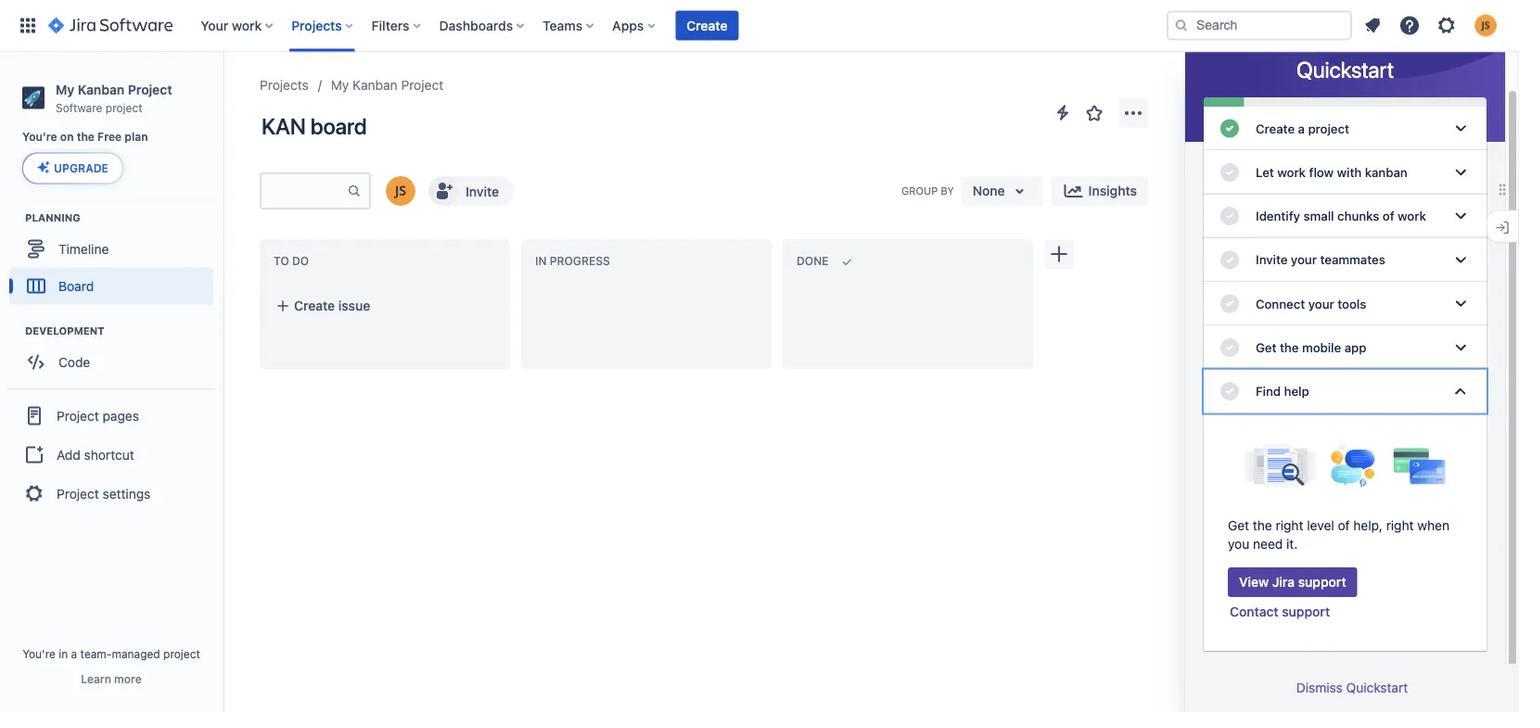 Task type: describe. For each thing, give the bounding box(es) containing it.
give
[[1256, 667, 1284, 682]]

checked image for create
[[1219, 117, 1242, 139]]

in
[[535, 255, 547, 268]]

flow
[[1310, 164, 1334, 179]]

checked image for let
[[1219, 161, 1242, 183]]

shortcut
[[84, 447, 134, 462]]

create issue button
[[264, 290, 506, 323]]

invite your teammates
[[1256, 252, 1386, 267]]

project inside dropdown button
[[1309, 121, 1350, 135]]

your profile and settings image
[[1475, 14, 1498, 37]]

dashboards
[[439, 18, 513, 33]]

create a project
[[1256, 121, 1350, 135]]

chevron image for find help
[[1450, 380, 1473, 402]]

do
[[292, 255, 309, 268]]

level
[[1308, 518, 1335, 533]]

kanban for my kanban project software project
[[78, 82, 125, 97]]

contact
[[1230, 604, 1279, 619]]

to
[[274, 255, 289, 268]]

project inside my kanban project software project
[[106, 101, 143, 114]]

help image
[[1399, 14, 1422, 37]]

board
[[58, 278, 94, 294]]

create button
[[676, 11, 739, 40]]

the for get the mobile app
[[1280, 340, 1299, 355]]

your work button
[[195, 11, 280, 40]]

timeline
[[58, 241, 109, 257]]

invite for invite your teammates
[[1256, 252, 1288, 267]]

get the mobile app button
[[1204, 325, 1487, 369]]

feedback
[[1287, 667, 1344, 682]]

planning
[[25, 211, 80, 223]]

managed
[[112, 648, 160, 661]]

project down add
[[57, 486, 99, 501]]

project down filters popup button
[[401, 77, 444, 93]]

john smith image
[[386, 176, 416, 206]]

learn more button
[[81, 672, 142, 687]]

your for invite
[[1292, 252, 1318, 267]]

my kanban project link
[[331, 74, 444, 97]]

chevron image for identify small chunks of work
[[1450, 205, 1473, 227]]

development group
[[9, 323, 222, 386]]

a inside dropdown button
[[1299, 121, 1306, 135]]

issue
[[338, 298, 370, 314]]

you're for you're on the free plan
[[22, 131, 57, 144]]

your work
[[201, 18, 262, 33]]

search image
[[1175, 18, 1190, 33]]

planning image
[[3, 206, 25, 229]]

you're on the free plan
[[22, 131, 148, 144]]

progress
[[550, 255, 610, 268]]

find help
[[1256, 384, 1310, 398]]

projects for projects link
[[260, 77, 309, 93]]

primary element
[[11, 0, 1167, 51]]

chevron image for get the mobile app
[[1450, 336, 1473, 358]]

the for get the right level of help, right when you need it.
[[1253, 518, 1273, 533]]

with
[[1338, 164, 1362, 179]]

star kan board image
[[1084, 102, 1106, 124]]

checked image for invite
[[1219, 249, 1242, 271]]

of inside "dropdown button"
[[1383, 208, 1395, 223]]

banner containing your work
[[0, 0, 1520, 52]]

checked image for identify
[[1219, 205, 1242, 227]]

chevron image for let work flow with kanban
[[1450, 161, 1473, 183]]

0 horizontal spatial a
[[71, 648, 77, 661]]

create issue
[[294, 298, 370, 314]]

free
[[98, 131, 122, 144]]

contact support
[[1230, 604, 1331, 619]]

none button
[[962, 176, 1043, 206]]

settings
[[103, 486, 151, 501]]

on
[[60, 131, 74, 144]]

none
[[973, 183, 1005, 199]]

software
[[56, 101, 102, 114]]

teams
[[543, 18, 583, 33]]

plan
[[125, 131, 148, 144]]

project up add
[[57, 408, 99, 424]]

work for let
[[1278, 164, 1307, 179]]

Search this board text field
[[262, 174, 347, 208]]

projects button
[[286, 11, 361, 40]]

help
[[1285, 384, 1310, 398]]

learn
[[81, 673, 111, 686]]

contact support link
[[1229, 597, 1333, 627]]

apps button
[[607, 11, 663, 40]]

projects link
[[260, 74, 309, 97]]

small
[[1304, 208, 1335, 223]]

2 vertical spatial project
[[163, 648, 200, 661]]

project settings
[[57, 486, 151, 501]]

project settings link
[[7, 474, 215, 514]]

when
[[1418, 518, 1450, 533]]

create for create a project
[[1256, 121, 1295, 135]]

kan
[[262, 113, 306, 139]]

add shortcut button
[[7, 436, 215, 474]]

you
[[1229, 536, 1250, 552]]

get for get the mobile app
[[1256, 340, 1277, 355]]

it.
[[1287, 536, 1298, 552]]

checked image for find
[[1219, 380, 1242, 402]]

dismiss
[[1297, 681, 1343, 696]]

pages
[[103, 408, 139, 424]]

group containing project pages
[[7, 388, 215, 520]]

view jira support
[[1240, 574, 1347, 590]]

project pages link
[[7, 396, 215, 436]]

my for my kanban project
[[331, 77, 349, 93]]

more image
[[1123, 102, 1145, 124]]



Task type: vqa. For each thing, say whether or not it's contained in the screenshot.
the bottom Open field configuration image
no



Task type: locate. For each thing, give the bounding box(es) containing it.
Search field
[[1167, 11, 1353, 40]]

quickstart right dismiss
[[1347, 681, 1409, 696]]

appswitcher icon image
[[17, 14, 39, 37]]

projects for projects dropdown button
[[292, 18, 342, 33]]

create for create
[[687, 18, 728, 33]]

1 vertical spatial checked image
[[1219, 380, 1242, 402]]

checked image left identify
[[1219, 205, 1242, 227]]

code
[[58, 354, 90, 370]]

projects up projects link
[[292, 18, 342, 33]]

your left tools
[[1309, 296, 1335, 311]]

identify
[[1256, 208, 1301, 223]]

identify small chunks of work
[[1256, 208, 1427, 223]]

planning group
[[9, 210, 222, 310]]

a up let work flow with kanban
[[1299, 121, 1306, 135]]

chevron image
[[1450, 117, 1473, 139], [1450, 161, 1473, 183], [1450, 205, 1473, 227], [1450, 249, 1473, 271], [1450, 336, 1473, 358], [1450, 380, 1473, 402]]

0 vertical spatial you're
[[22, 131, 57, 144]]

0 vertical spatial invite
[[466, 183, 499, 199]]

0 vertical spatial support
[[1299, 574, 1347, 590]]

1 right from the left
[[1276, 518, 1304, 533]]

create column image
[[1049, 243, 1071, 265]]

1 vertical spatial of
[[1338, 518, 1351, 533]]

you're
[[22, 131, 57, 144], [22, 648, 56, 661]]

create
[[687, 18, 728, 33], [1256, 121, 1295, 135], [294, 298, 335, 314]]

dismiss quickstart link
[[1297, 681, 1409, 696]]

work down the kanban
[[1398, 208, 1427, 223]]

kanban up software
[[78, 82, 125, 97]]

in progress
[[535, 255, 610, 268]]

0 horizontal spatial of
[[1338, 518, 1351, 533]]

0 horizontal spatial project
[[106, 101, 143, 114]]

invite right add people image
[[466, 183, 499, 199]]

of
[[1383, 208, 1395, 223], [1338, 518, 1351, 533]]

projects
[[292, 18, 342, 33], [260, 77, 309, 93]]

1 horizontal spatial work
[[1278, 164, 1307, 179]]

checked image left the invite your teammates
[[1219, 249, 1242, 271]]

invite button
[[427, 174, 516, 208]]

tools
[[1338, 296, 1367, 311]]

chevron image inside create a project dropdown button
[[1450, 117, 1473, 139]]

you're left in
[[22, 648, 56, 661]]

1 horizontal spatial kanban
[[353, 77, 398, 93]]

get the mobile app
[[1256, 340, 1367, 355]]

the left mobile on the right of the page
[[1280, 340, 1299, 355]]

3 chevron image from the top
[[1450, 205, 1473, 227]]

insights
[[1089, 183, 1138, 199]]

jira
[[1273, 574, 1295, 590]]

checked image left "get the mobile app"
[[1219, 336, 1242, 358]]

chevron image inside find help dropdown button
[[1450, 380, 1473, 402]]

invite for invite
[[466, 183, 499, 199]]

project inside my kanban project software project
[[128, 82, 172, 97]]

checked image inside the let work flow with kanban dropdown button
[[1219, 161, 1242, 183]]

timeline link
[[9, 230, 213, 268]]

notifications image
[[1362, 14, 1384, 37]]

dismiss quickstart
[[1297, 681, 1409, 696]]

dashboards button
[[434, 11, 532, 40]]

3 checked image from the top
[[1219, 249, 1242, 271]]

0 vertical spatial checked image
[[1219, 161, 1242, 183]]

1 chevron image from the top
[[1450, 117, 1473, 139]]

invite your teammates button
[[1204, 238, 1487, 282]]

4 checked image from the top
[[1219, 292, 1242, 315]]

by
[[941, 185, 955, 197]]

get the right level of help, right when you need it.
[[1229, 518, 1450, 552]]

work inside dropdown button
[[1278, 164, 1307, 179]]

of right chunks
[[1383, 208, 1395, 223]]

create left "issue"
[[294, 298, 335, 314]]

2 horizontal spatial the
[[1280, 340, 1299, 355]]

1 vertical spatial you're
[[22, 648, 56, 661]]

1 vertical spatial work
[[1278, 164, 1307, 179]]

work
[[232, 18, 262, 33], [1278, 164, 1307, 179], [1398, 208, 1427, 223]]

insights button
[[1052, 176, 1149, 206]]

filters button
[[366, 11, 428, 40]]

project
[[106, 101, 143, 114], [1309, 121, 1350, 135], [163, 648, 200, 661]]

checked image left create a project
[[1219, 117, 1242, 139]]

support down view jira support button
[[1283, 604, 1331, 619]]

0 vertical spatial your
[[1292, 252, 1318, 267]]

app
[[1345, 340, 1367, 355]]

4 chevron image from the top
[[1450, 249, 1473, 271]]

right
[[1276, 518, 1304, 533], [1387, 518, 1415, 533]]

need
[[1254, 536, 1284, 552]]

your up connect your tools
[[1292, 252, 1318, 267]]

invite inside invite your teammates dropdown button
[[1256, 252, 1288, 267]]

1 horizontal spatial a
[[1299, 121, 1306, 135]]

chevron image inside invite your teammates dropdown button
[[1450, 249, 1473, 271]]

checked image for get
[[1219, 336, 1242, 358]]

view
[[1240, 574, 1269, 590]]

add
[[57, 447, 81, 462]]

1 vertical spatial a
[[71, 648, 77, 661]]

checked image
[[1219, 117, 1242, 139], [1219, 205, 1242, 227], [1219, 249, 1242, 271], [1219, 292, 1242, 315], [1219, 336, 1242, 358]]

mobile
[[1303, 340, 1342, 355]]

group
[[7, 388, 215, 520]]

0 vertical spatial create
[[687, 18, 728, 33]]

1 horizontal spatial project
[[163, 648, 200, 661]]

project right managed on the bottom
[[163, 648, 200, 661]]

kan board
[[262, 113, 367, 139]]

chevron image inside identify small chunks of work "dropdown button"
[[1450, 205, 1473, 227]]

settings image
[[1436, 14, 1459, 37]]

right up it.
[[1276, 518, 1304, 533]]

chevron image for create a project
[[1450, 117, 1473, 139]]

0 horizontal spatial create
[[294, 298, 335, 314]]

1 checked image from the top
[[1219, 117, 1242, 139]]

support right jira
[[1299, 574, 1347, 590]]

help,
[[1354, 518, 1383, 533]]

get inside get the right level of help, right when you need it.
[[1229, 518, 1250, 533]]

my kanban project software project
[[56, 82, 172, 114]]

group by
[[902, 185, 955, 197]]

projects inside dropdown button
[[292, 18, 342, 33]]

create inside "primary" element
[[687, 18, 728, 33]]

get for get the right level of help, right when you need it.
[[1229, 518, 1250, 533]]

2 right from the left
[[1387, 518, 1415, 533]]

project up plan in the top left of the page
[[128, 82, 172, 97]]

automations menu button icon image
[[1052, 102, 1075, 124]]

get up you
[[1229, 518, 1250, 533]]

your for connect
[[1309, 296, 1335, 311]]

1 horizontal spatial right
[[1387, 518, 1415, 533]]

2 vertical spatial create
[[294, 298, 335, 314]]

code link
[[9, 344, 213, 381]]

find
[[1256, 384, 1281, 398]]

checked image left find
[[1219, 380, 1242, 402]]

2 checked image from the top
[[1219, 380, 1242, 402]]

work inside "dropdown button"
[[1398, 208, 1427, 223]]

you're for you're in a team-managed project
[[22, 648, 56, 661]]

a
[[1299, 121, 1306, 135], [71, 648, 77, 661]]

connect
[[1256, 296, 1306, 311]]

1 vertical spatial project
[[1309, 121, 1350, 135]]

1 vertical spatial create
[[1256, 121, 1295, 135]]

0 horizontal spatial the
[[77, 131, 95, 144]]

kanban
[[1366, 164, 1408, 179]]

checked image left let
[[1219, 161, 1242, 183]]

1 vertical spatial invite
[[1256, 252, 1288, 267]]

kanban up board
[[353, 77, 398, 93]]

support
[[1299, 574, 1347, 590], [1283, 604, 1331, 619]]

1 vertical spatial quickstart
[[1347, 681, 1409, 696]]

0 vertical spatial work
[[232, 18, 262, 33]]

jira software image
[[48, 14, 173, 37], [48, 14, 173, 37]]

insights image
[[1063, 180, 1085, 202]]

1 horizontal spatial the
[[1253, 518, 1273, 533]]

your
[[1292, 252, 1318, 267], [1309, 296, 1335, 311]]

6 chevron image from the top
[[1450, 380, 1473, 402]]

of inside get the right level of help, right when you need it.
[[1338, 518, 1351, 533]]

5 checked image from the top
[[1219, 336, 1242, 358]]

group
[[902, 185, 938, 197]]

kanban
[[353, 77, 398, 93], [78, 82, 125, 97]]

support inside button
[[1299, 574, 1347, 590]]

chevron image for invite your teammates
[[1450, 249, 1473, 271]]

1 horizontal spatial get
[[1256, 340, 1277, 355]]

my up software
[[56, 82, 74, 97]]

create up let
[[1256, 121, 1295, 135]]

work inside dropdown button
[[232, 18, 262, 33]]

project up let work flow with kanban
[[1309, 121, 1350, 135]]

you're left on
[[22, 131, 57, 144]]

done
[[797, 255, 829, 268]]

5 chevron image from the top
[[1450, 336, 1473, 358]]

create for create issue
[[294, 298, 335, 314]]

1 vertical spatial your
[[1309, 296, 1335, 311]]

1 vertical spatial the
[[1280, 340, 1299, 355]]

team-
[[80, 648, 112, 661]]

invite inside invite 'button'
[[466, 183, 499, 199]]

2 checked image from the top
[[1219, 205, 1242, 227]]

kanban for my kanban project
[[353, 77, 398, 93]]

work right let
[[1278, 164, 1307, 179]]

identify small chunks of work button
[[1204, 194, 1487, 238]]

apps
[[613, 18, 644, 33]]

let work flow with kanban button
[[1204, 150, 1487, 194]]

2 horizontal spatial work
[[1398, 208, 1427, 223]]

development
[[25, 325, 104, 337]]

add shortcut
[[57, 447, 134, 462]]

1 checked image from the top
[[1219, 161, 1242, 183]]

the right on
[[77, 131, 95, 144]]

0 horizontal spatial my
[[56, 82, 74, 97]]

add people image
[[432, 180, 455, 202]]

projects up kan
[[260, 77, 309, 93]]

learn more
[[81, 673, 142, 686]]

work right your
[[232, 18, 262, 33]]

my for my kanban project software project
[[56, 82, 74, 97]]

chevron image inside the get the mobile app dropdown button
[[1450, 336, 1473, 358]]

filters
[[372, 18, 410, 33]]

1 horizontal spatial invite
[[1256, 252, 1288, 267]]

board link
[[9, 268, 213, 305]]

chevron image inside the let work flow with kanban dropdown button
[[1450, 161, 1473, 183]]

0 horizontal spatial get
[[1229, 518, 1250, 533]]

my kanban project
[[331, 77, 444, 93]]

my inside my kanban project software project
[[56, 82, 74, 97]]

a right in
[[71, 648, 77, 661]]

development image
[[3, 320, 25, 342]]

checked image for connect
[[1219, 292, 1242, 315]]

2 you're from the top
[[22, 648, 56, 661]]

banner
[[0, 0, 1520, 52]]

more
[[114, 673, 142, 686]]

1 horizontal spatial of
[[1383, 208, 1395, 223]]

my up board
[[331, 77, 349, 93]]

get inside dropdown button
[[1256, 340, 1277, 355]]

2 horizontal spatial project
[[1309, 121, 1350, 135]]

board
[[311, 113, 367, 139]]

create inside dropdown button
[[1256, 121, 1295, 135]]

checked image left 'connect'
[[1219, 292, 1242, 315]]

chunks
[[1338, 208, 1380, 223]]

0 vertical spatial of
[[1383, 208, 1395, 223]]

quickstart down the notifications icon
[[1297, 56, 1395, 82]]

of right level
[[1338, 518, 1351, 533]]

you're in a team-managed project
[[22, 648, 200, 661]]

1 vertical spatial get
[[1229, 518, 1250, 533]]

upgrade
[[54, 162, 108, 175]]

0 horizontal spatial right
[[1276, 518, 1304, 533]]

work for your
[[232, 18, 262, 33]]

teams button
[[537, 11, 601, 40]]

progress bar
[[1204, 97, 1487, 106]]

give feedback
[[1256, 667, 1344, 682]]

sidebar navigation image
[[202, 74, 243, 111]]

create right apps dropdown button
[[687, 18, 728, 33]]

1 you're from the top
[[22, 131, 57, 144]]

1 horizontal spatial my
[[331, 77, 349, 93]]

2 horizontal spatial create
[[1256, 121, 1295, 135]]

checked image inside find help dropdown button
[[1219, 380, 1242, 402]]

0 horizontal spatial kanban
[[78, 82, 125, 97]]

invite down identify
[[1256, 252, 1288, 267]]

teammates
[[1321, 252, 1386, 267]]

in
[[59, 648, 68, 661]]

let work flow with kanban
[[1256, 164, 1408, 179]]

connect your tools button
[[1204, 282, 1487, 325]]

0 vertical spatial project
[[106, 101, 143, 114]]

2 chevron image from the top
[[1450, 161, 1473, 183]]

0 vertical spatial quickstart
[[1297, 56, 1395, 82]]

0 vertical spatial a
[[1299, 121, 1306, 135]]

0 vertical spatial projects
[[292, 18, 342, 33]]

kanban inside my kanban project software project
[[78, 82, 125, 97]]

0 vertical spatial the
[[77, 131, 95, 144]]

checked image inside connect your tools dropdown button
[[1219, 292, 1242, 315]]

right right help,
[[1387, 518, 1415, 533]]

chevron image
[[1450, 292, 1473, 315]]

0 horizontal spatial invite
[[466, 183, 499, 199]]

the inside get the right level of help, right when you need it.
[[1253, 518, 1273, 533]]

checked image
[[1219, 161, 1242, 183], [1219, 380, 1242, 402]]

connect your tools
[[1256, 296, 1367, 311]]

0 horizontal spatial work
[[232, 18, 262, 33]]

1 vertical spatial projects
[[260, 77, 309, 93]]

1 horizontal spatial create
[[687, 18, 728, 33]]

create a project button
[[1204, 106, 1487, 150]]

the inside dropdown button
[[1280, 340, 1299, 355]]

get
[[1256, 340, 1277, 355], [1229, 518, 1250, 533]]

0 vertical spatial get
[[1256, 340, 1277, 355]]

2 vertical spatial work
[[1398, 208, 1427, 223]]

to do
[[274, 255, 309, 268]]

project pages
[[57, 408, 139, 424]]

the up need
[[1253, 518, 1273, 533]]

project up plan in the top left of the page
[[106, 101, 143, 114]]

let
[[1256, 164, 1275, 179]]

2 vertical spatial the
[[1253, 518, 1273, 533]]

give feedback button
[[1210, 660, 1487, 690]]

get up find
[[1256, 340, 1277, 355]]

1 vertical spatial support
[[1283, 604, 1331, 619]]



